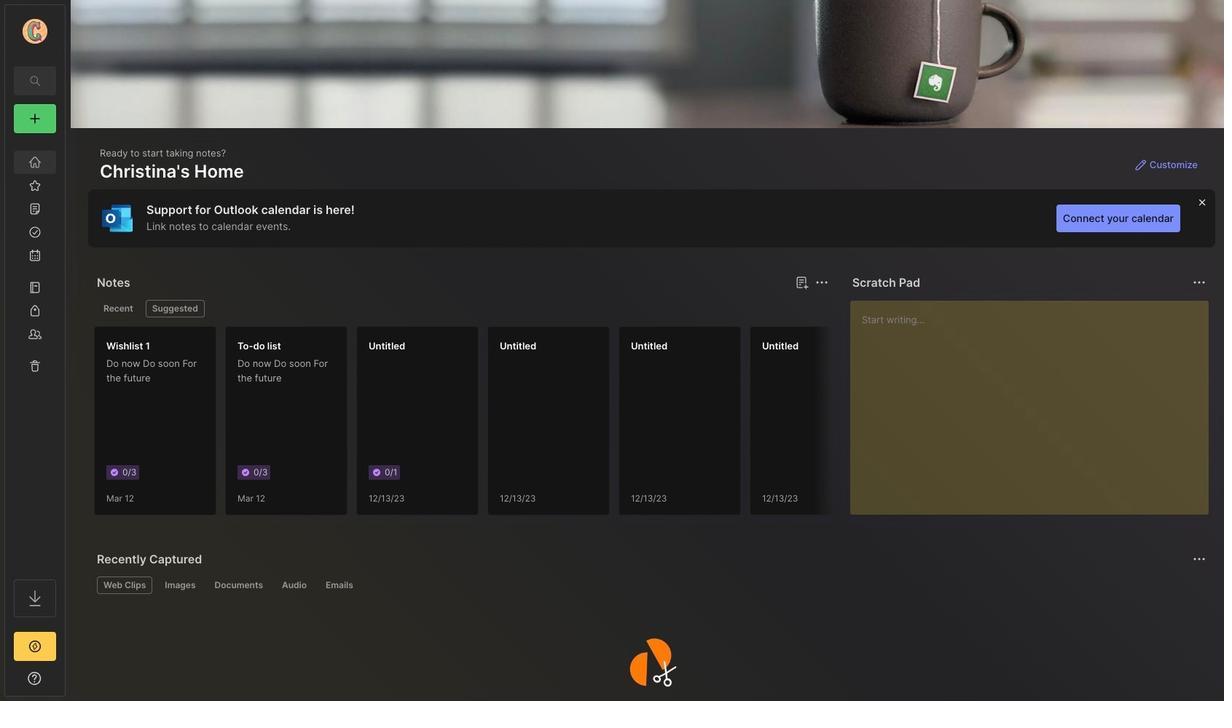Task type: vqa. For each thing, say whether or not it's contained in the screenshot.
left More actions field
no



Task type: describe. For each thing, give the bounding box(es) containing it.
Start writing… text field
[[862, 301, 1208, 504]]

click to expand image
[[64, 675, 75, 692]]

WHAT'S NEW field
[[5, 668, 65, 691]]

Account field
[[5, 17, 65, 46]]

1 tab list from the top
[[97, 300, 826, 318]]

main element
[[0, 0, 70, 702]]



Task type: locate. For each thing, give the bounding box(es) containing it.
edit search image
[[26, 72, 44, 90]]

tree
[[5, 142, 65, 567]]

2 tab list from the top
[[97, 577, 1204, 595]]

account image
[[23, 19, 47, 44]]

home image
[[28, 155, 42, 170]]

more actions image
[[813, 274, 831, 292], [1191, 274, 1208, 292], [1191, 551, 1208, 569]]

tab
[[97, 300, 140, 318], [146, 300, 205, 318], [97, 577, 153, 595], [158, 577, 202, 595], [208, 577, 270, 595], [275, 577, 313, 595], [319, 577, 360, 595]]

row group
[[94, 327, 1012, 525]]

tab list
[[97, 300, 826, 318], [97, 577, 1204, 595]]

1 vertical spatial tab list
[[97, 577, 1204, 595]]

upgrade image
[[26, 638, 44, 656]]

tree inside main element
[[5, 142, 65, 567]]

More actions field
[[812, 273, 832, 293], [1190, 273, 1210, 293], [1190, 550, 1210, 570]]

0 vertical spatial tab list
[[97, 300, 826, 318]]



